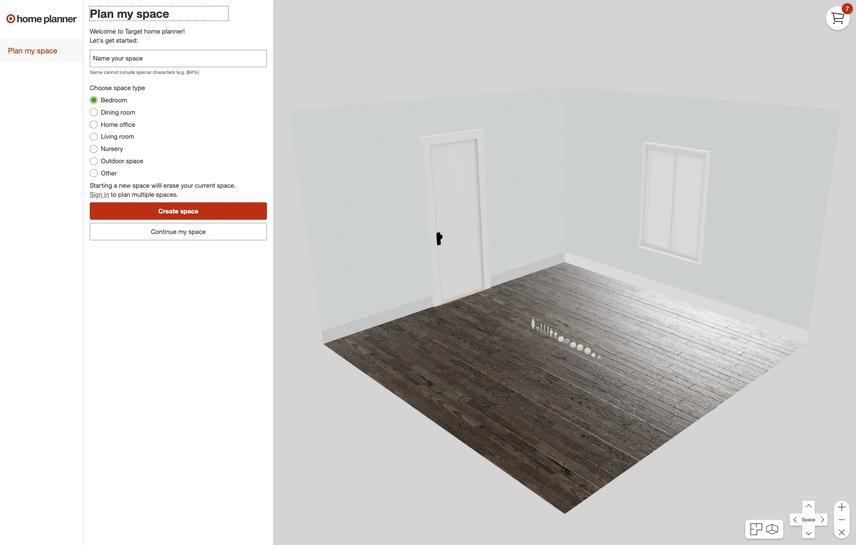 Task type: describe. For each thing, give the bounding box(es) containing it.
planner!
[[162, 27, 185, 35]]

(e.g.
[[177, 69, 185, 75]]

in
[[104, 191, 109, 198]]

space down home planner landing page image
[[37, 46, 57, 55]]

choose space type
[[90, 84, 145, 92]]

office
[[120, 121, 135, 128]]

Home office radio
[[90, 121, 98, 129]]

top view button icon image
[[751, 524, 763, 536]]

space.
[[217, 182, 236, 189]]

willl
[[151, 182, 162, 189]]

dining
[[101, 108, 119, 116]]

bedroom
[[101, 96, 127, 104]]

pan camera right 30° image
[[815, 514, 828, 526]]

started:
[[116, 36, 138, 44]]

continue
[[151, 228, 177, 236]]

home office
[[101, 121, 135, 128]]

name cannot include special characters (e.g. @#%)
[[90, 69, 199, 75]]

spaces.
[[156, 191, 178, 198]]

sign
[[90, 191, 102, 198]]

choose
[[90, 84, 112, 92]]

space up home
[[136, 6, 169, 21]]

pan camera left 30° image
[[790, 514, 803, 526]]

include
[[120, 69, 135, 75]]

tilt camera up 30° image
[[803, 501, 816, 514]]

type
[[133, 84, 145, 92]]

create space
[[158, 207, 198, 215]]

special
[[136, 69, 151, 75]]

welcome
[[90, 27, 116, 35]]

get
[[105, 36, 114, 44]]

cannot
[[104, 69, 118, 75]]

1 horizontal spatial plan
[[90, 6, 114, 21]]

@#%)
[[186, 69, 199, 75]]

home
[[144, 27, 160, 35]]

sign in button
[[90, 190, 109, 199]]

tilt camera down 30° image
[[803, 526, 816, 539]]

to inside "starting a new space willl erase your current space. sign in to plan multiple spaces."
[[111, 191, 116, 198]]

plan inside button
[[8, 46, 23, 55]]

create
[[158, 207, 179, 215]]

room for dining room
[[121, 108, 135, 116]]

space
[[802, 517, 816, 523]]

characters
[[153, 69, 175, 75]]

plan my space button
[[0, 39, 83, 62]]



Task type: locate. For each thing, give the bounding box(es) containing it.
space right outdoor
[[126, 157, 143, 165]]

to inside welcome to target home planner! let's get started:
[[118, 27, 123, 35]]

erase
[[164, 182, 179, 189]]

continue my space
[[151, 228, 206, 236]]

new
[[119, 182, 131, 189]]

0 vertical spatial my
[[117, 6, 133, 21]]

a
[[114, 182, 117, 189]]

outdoor
[[101, 157, 124, 165]]

home planner landing page image
[[6, 6, 77, 32]]

7 button
[[827, 3, 853, 30]]

target
[[125, 27, 142, 35]]

0 horizontal spatial to
[[111, 191, 116, 198]]

to right in
[[111, 191, 116, 198]]

0 horizontal spatial my
[[25, 46, 35, 55]]

Dining room radio
[[90, 108, 98, 116]]

1 vertical spatial room
[[119, 133, 134, 141]]

plan my space up target
[[90, 6, 169, 21]]

room
[[121, 108, 135, 116], [119, 133, 134, 141]]

1 vertical spatial to
[[111, 191, 116, 198]]

space inside "starting a new space willl erase your current space. sign in to plan multiple spaces."
[[133, 182, 150, 189]]

Outdoor space radio
[[90, 157, 98, 165]]

room down office
[[119, 133, 134, 141]]

multiple
[[132, 191, 154, 198]]

Bedroom radio
[[90, 96, 98, 104]]

welcome to target home planner! let's get started:
[[90, 27, 185, 44]]

space up multiple
[[133, 182, 150, 189]]

Living room radio
[[90, 133, 98, 141]]

room for living room
[[119, 133, 134, 141]]

space down create space button on the top left
[[189, 228, 206, 236]]

to up started: on the top of page
[[118, 27, 123, 35]]

my
[[117, 6, 133, 21], [25, 46, 35, 55], [178, 228, 187, 236]]

name
[[90, 69, 102, 75]]

None text field
[[90, 50, 267, 67]]

let's
[[90, 36, 103, 44]]

front view button icon image
[[767, 525, 779, 535]]

living
[[101, 133, 118, 141]]

other
[[101, 169, 117, 177]]

plan
[[90, 6, 114, 21], [8, 46, 23, 55]]

2 vertical spatial my
[[178, 228, 187, 236]]

2 horizontal spatial my
[[178, 228, 187, 236]]

dining room
[[101, 108, 135, 116]]

plan
[[118, 191, 130, 198]]

1 horizontal spatial to
[[118, 27, 123, 35]]

plan my space
[[90, 6, 169, 21], [8, 46, 57, 55]]

plan my space down home planner landing page image
[[8, 46, 57, 55]]

home
[[101, 121, 118, 128]]

1 horizontal spatial my
[[117, 6, 133, 21]]

outdoor space
[[101, 157, 143, 165]]

continue my space button
[[90, 223, 267, 240]]

living room
[[101, 133, 134, 141]]

1 vertical spatial my
[[25, 46, 35, 55]]

0 vertical spatial room
[[121, 108, 135, 116]]

1 vertical spatial plan my space
[[8, 46, 57, 55]]

my down home planner landing page image
[[25, 46, 35, 55]]

create space button
[[90, 202, 267, 220]]

0 vertical spatial plan
[[90, 6, 114, 21]]

nursery
[[101, 145, 123, 153]]

space
[[136, 6, 169, 21], [37, 46, 57, 55], [114, 84, 131, 92], [126, 157, 143, 165], [133, 182, 150, 189], [180, 207, 198, 215], [189, 228, 206, 236]]

0 vertical spatial to
[[118, 27, 123, 35]]

my up target
[[117, 6, 133, 21]]

space up bedroom
[[114, 84, 131, 92]]

room up office
[[121, 108, 135, 116]]

Nursery radio
[[90, 145, 98, 153]]

1 horizontal spatial plan my space
[[90, 6, 169, 21]]

your
[[181, 182, 193, 189]]

starting a new space willl erase your current space. sign in to plan multiple spaces.
[[90, 182, 236, 198]]

0 horizontal spatial plan my space
[[8, 46, 57, 55]]

0 vertical spatial plan my space
[[90, 6, 169, 21]]

space right create at the top left
[[180, 207, 198, 215]]

7
[[846, 5, 850, 12]]

starting
[[90, 182, 112, 189]]

current
[[195, 182, 215, 189]]

plan my space inside button
[[8, 46, 57, 55]]

1 vertical spatial plan
[[8, 46, 23, 55]]

Other radio
[[90, 170, 98, 177]]

0 horizontal spatial plan
[[8, 46, 23, 55]]

my right continue
[[178, 228, 187, 236]]

to
[[118, 27, 123, 35], [111, 191, 116, 198]]



Task type: vqa. For each thing, say whether or not it's contained in the screenshot.
Categories
no



